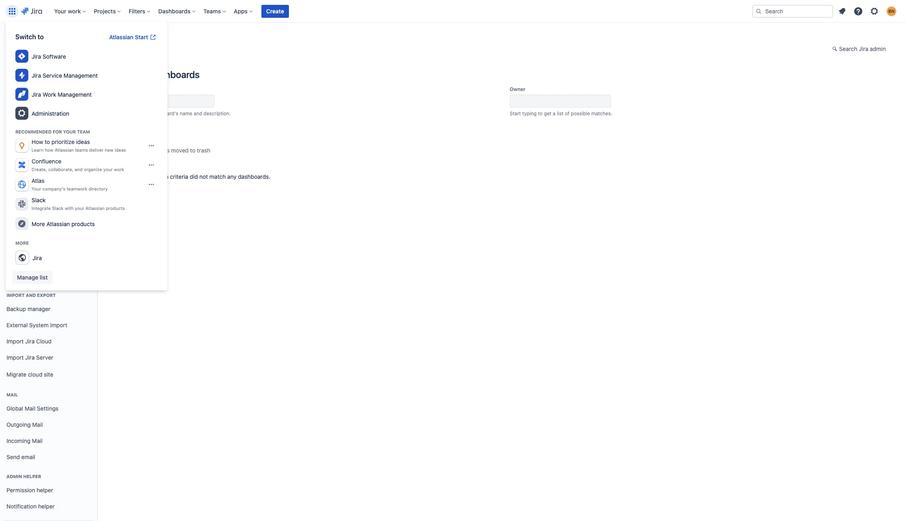 Task type: describe. For each thing, give the bounding box(es) containing it.
jira service management link
[[12, 66, 161, 85]]

dashboard's
[[150, 110, 178, 117]]

jira left cloud
[[25, 338, 35, 345]]

confluence create, collaborate, and organize your work
[[32, 158, 124, 172]]

global mail settings link
[[3, 401, 94, 417]]

help image
[[854, 6, 863, 16]]

import jira server link
[[3, 350, 94, 366]]

your inside atlas your company's teamwork directory
[[32, 186, 41, 191]]

backup manager
[[6, 305, 50, 312]]

switch to
[[15, 33, 44, 40]]

cloud
[[28, 371, 42, 378]]

collaborate,
[[48, 167, 73, 172]]

security
[[6, 110, 30, 115]]

banner containing your work
[[0, 0, 906, 23]]

project
[[6, 122, 25, 129]]

issue collectors
[[6, 157, 47, 164]]

incoming mail
[[6, 437, 43, 444]]

manage for manage list
[[17, 274, 38, 281]]

global automation
[[6, 190, 54, 197]]

jira left admin
[[859, 45, 868, 52]]

manage dashboards
[[113, 69, 200, 80]]

look and feel link
[[3, 252, 94, 268]]

jira work management link
[[12, 85, 161, 104]]

atlas
[[32, 177, 44, 184]]

to left trash
[[190, 147, 195, 154]]

global permissions link
[[3, 134, 94, 151]]

start typing to get a list of possible matches.
[[510, 110, 612, 117]]

Show dashboards moved to trash checkbox
[[115, 147, 120, 153]]

server
[[36, 354, 53, 361]]

automation group
[[3, 169, 94, 205]]

jira left server
[[25, 354, 35, 361]]

default dashboard link
[[3, 236, 94, 252]]

import and export
[[6, 293, 56, 298]]

with
[[65, 206, 74, 211]]

general configuration link
[[3, 52, 94, 68]]

how
[[32, 138, 43, 145]]

your inside confluence create, collaborate, and organize your work
[[103, 167, 113, 172]]

to right "switch"
[[38, 33, 44, 40]]

jira work management
[[32, 91, 92, 98]]

Owner text field
[[510, 95, 611, 108]]

admin helper group
[[3, 465, 94, 517]]

your search criteria did not match any dashboards.
[[138, 173, 270, 180]]

permission helper
[[6, 487, 53, 494]]

software
[[43, 53, 66, 60]]

learn
[[32, 147, 43, 153]]

incoming
[[6, 437, 30, 444]]

general configuration
[[6, 56, 63, 63]]

owner
[[510, 86, 525, 92]]

work inside confluence create, collaborate, and organize your work
[[114, 167, 124, 172]]

issue collectors link
[[3, 153, 94, 169]]

switch
[[15, 33, 36, 40]]

announcement banner link
[[3, 268, 94, 284]]

external system import
[[6, 322, 67, 328]]

show dashboards moved to trash
[[123, 147, 210, 154]]

recommended for your team
[[15, 129, 90, 134]]

security group
[[3, 101, 94, 153]]

dashboard
[[27, 240, 55, 247]]

mail group
[[3, 384, 94, 468]]

general
[[6, 56, 27, 63]]

troubleshooting and support
[[6, 76, 87, 82]]

mail down migrate
[[6, 392, 18, 397]]

cloud
[[36, 338, 52, 345]]

manage list link
[[12, 271, 53, 284]]

import for import jira server
[[6, 354, 24, 361]]

mail for global
[[25, 405, 35, 412]]

import for import and export
[[6, 293, 25, 298]]

notification
[[6, 503, 37, 510]]

integrate
[[32, 206, 51, 211]]

export
[[37, 293, 56, 298]]

create,
[[32, 167, 47, 172]]

work
[[43, 91, 56, 98]]

your inside slack integrate slack with your atlassian products
[[75, 206, 84, 211]]

how to prioritize ideas learn how atlassian teams deliver new ideas
[[32, 138, 126, 153]]

send
[[6, 454, 20, 460]]

atlassian down with
[[46, 220, 70, 227]]

automation
[[6, 178, 38, 183]]

global automation link
[[3, 186, 94, 202]]

not
[[199, 173, 208, 180]]

user interface group
[[3, 202, 94, 287]]

jira down "general configuration"
[[32, 72, 41, 79]]

possible
[[571, 110, 590, 117]]

backup manager link
[[3, 301, 94, 317]]

settings
[[37, 405, 58, 412]]

atlas your company's teamwork directory
[[32, 177, 108, 191]]

filters button
[[126, 5, 153, 18]]

any
[[227, 173, 237, 180]]

admin helper
[[6, 474, 41, 479]]

1 horizontal spatial start
[[510, 110, 521, 117]]

work inside popup button
[[68, 7, 81, 14]]

dashboards for show
[[139, 147, 170, 154]]

helper for notification helper
[[38, 503, 55, 510]]

filters
[[129, 7, 145, 14]]

to left get in the right of the page
[[538, 110, 543, 117]]

configuration
[[28, 56, 63, 63]]

audit log link
[[3, 85, 94, 101]]

search
[[151, 173, 168, 180]]

support
[[65, 76, 87, 82]]

jira link
[[12, 248, 161, 268]]

global permissions
[[6, 139, 56, 146]]

new
[[105, 147, 113, 153]]

projects button
[[91, 5, 124, 18]]

jira right log
[[32, 91, 41, 98]]

manager
[[28, 305, 50, 312]]

primary element
[[5, 0, 752, 22]]

user
[[27, 224, 38, 231]]

description.
[[204, 110, 231, 117]]

of
[[565, 110, 570, 117]]

more atlassian products link
[[12, 215, 161, 234]]

external
[[6, 322, 28, 328]]

atlassian inside how to prioritize ideas learn how atlassian teams deliver new ideas
[[55, 147, 74, 153]]

audit
[[6, 89, 20, 96]]



Task type: locate. For each thing, give the bounding box(es) containing it.
and inside "group"
[[54, 76, 64, 82]]

more for more
[[15, 240, 29, 246]]

0 horizontal spatial more
[[15, 240, 29, 246]]

show
[[123, 147, 137, 154]]

backup
[[6, 305, 26, 312]]

more up look and feel
[[15, 240, 29, 246]]

confluence options menu image
[[148, 162, 155, 168]]

and for feel
[[21, 256, 30, 263]]

send email link
[[3, 449, 94, 465]]

dashboards
[[158, 7, 190, 14]]

manage inside manage list link
[[17, 274, 38, 281]]

management inside the jira work management link
[[58, 91, 92, 98]]

announcement banner
[[6, 272, 66, 279]]

default
[[6, 224, 25, 231], [6, 240, 25, 247]]

import down backup manager link
[[50, 322, 67, 328]]

administration
[[32, 110, 69, 117]]

system up general
[[6, 37, 27, 44]]

management for jira work management
[[58, 91, 92, 98]]

0 horizontal spatial start
[[135, 34, 148, 40]]

0 vertical spatial slack
[[32, 197, 46, 204]]

jira down dashboard
[[32, 254, 42, 261]]

import jira cloud
[[6, 338, 52, 345]]

service
[[43, 72, 62, 79]]

jira software
[[32, 53, 66, 60]]

0 vertical spatial management
[[64, 72, 98, 79]]

1 horizontal spatial work
[[114, 167, 124, 172]]

ideas right new
[[115, 147, 126, 153]]

atlassian down projects dropdown button
[[109, 34, 133, 40]]

trash
[[197, 147, 210, 154]]

management for jira service management
[[64, 72, 98, 79]]

management
[[64, 72, 98, 79], [58, 91, 92, 98]]

0 vertical spatial manage
[[113, 69, 147, 80]]

2 vertical spatial global
[[6, 405, 23, 412]]

more atlassian products
[[32, 220, 95, 227]]

1 horizontal spatial system
[[29, 322, 49, 328]]

1 vertical spatial slack
[[52, 206, 63, 211]]

your right organize
[[103, 167, 113, 172]]

products inside slack integrate slack with your atlassian products
[[106, 206, 125, 211]]

0 horizontal spatial your
[[75, 206, 84, 211]]

recommended
[[15, 129, 52, 134]]

how to prioritize ideas options menu image
[[148, 143, 155, 149]]

1 horizontal spatial more
[[32, 220, 45, 227]]

jira image
[[21, 6, 42, 16], [21, 6, 42, 16]]

settings image
[[870, 6, 879, 16]]

system down the manager
[[29, 322, 49, 328]]

site
[[44, 371, 53, 378]]

more for more atlassian products
[[32, 220, 45, 227]]

1 vertical spatial helper
[[37, 487, 53, 494]]

ideas up teams
[[76, 138, 90, 145]]

0 vertical spatial global
[[6, 139, 23, 146]]

global up outgoing
[[6, 405, 23, 412]]

management down jira software link
[[64, 72, 98, 79]]

products inside more atlassian products link
[[71, 220, 95, 227]]

2 default from the top
[[6, 240, 25, 247]]

0 vertical spatial default
[[6, 224, 25, 231]]

atlassian up more atlassian products link
[[86, 206, 105, 211]]

teams
[[75, 147, 88, 153]]

typing
[[522, 110, 537, 117]]

atlassian down prioritize
[[55, 147, 74, 153]]

3 global from the top
[[6, 405, 23, 412]]

and left feel
[[21, 256, 30, 263]]

helper for permission helper
[[37, 487, 53, 494]]

products down directory
[[106, 206, 125, 211]]

search jira admin link
[[828, 43, 890, 56]]

and inside group
[[26, 293, 36, 298]]

default user preferences
[[6, 224, 71, 231]]

teams
[[203, 7, 221, 14]]

settings image
[[17, 108, 27, 118]]

0 vertical spatial start
[[135, 34, 148, 40]]

match
[[209, 173, 226, 180]]

organize
[[84, 167, 102, 172]]

helper for admin helper
[[23, 474, 41, 479]]

helper up shared items group
[[38, 503, 55, 510]]

management inside the jira service management link
[[64, 72, 98, 79]]

and left organize
[[75, 167, 83, 172]]

1 vertical spatial list
[[40, 274, 48, 281]]

1 vertical spatial global
[[6, 190, 23, 197]]

deliver
[[89, 147, 104, 153]]

and inside confluence create, collaborate, and organize your work
[[75, 167, 83, 172]]

search image
[[756, 8, 762, 14]]

apps
[[234, 7, 248, 14]]

work left projects
[[68, 7, 81, 14]]

and for export
[[26, 293, 36, 298]]

dashboards for manage
[[150, 69, 200, 80]]

criteria
[[170, 173, 188, 180]]

0 horizontal spatial manage
[[17, 274, 38, 281]]

1 horizontal spatial ideas
[[115, 147, 126, 153]]

0 horizontal spatial slack
[[32, 197, 46, 204]]

mail up outgoing mail
[[25, 405, 35, 412]]

mail down global mail settings
[[32, 421, 43, 428]]

1 vertical spatial management
[[58, 91, 92, 98]]

import up backup
[[6, 293, 25, 298]]

teamwork
[[67, 186, 87, 191]]

your inside popup button
[[54, 7, 66, 14]]

1 horizontal spatial list
[[557, 110, 564, 117]]

look
[[6, 256, 19, 263]]

external system import link
[[3, 317, 94, 333]]

manage
[[113, 69, 147, 80], [17, 274, 38, 281]]

mail up email
[[32, 437, 43, 444]]

start down 'filters' dropdown button
[[135, 34, 148, 40]]

system down the atlassian start
[[113, 42, 145, 53]]

get
[[544, 110, 551, 117]]

audit log
[[6, 89, 31, 96]]

mail for outgoing
[[32, 421, 43, 428]]

appswitcher icon image
[[7, 6, 17, 16]]

create button
[[261, 5, 289, 18]]

1 vertical spatial more
[[15, 240, 29, 246]]

permissions
[[25, 139, 56, 146]]

0 vertical spatial ideas
[[76, 138, 90, 145]]

incoming mail link
[[3, 433, 94, 449]]

1 horizontal spatial manage
[[113, 69, 147, 80]]

2 vertical spatial helper
[[38, 503, 55, 510]]

global mail settings
[[6, 405, 58, 412]]

default for default user preferences
[[6, 224, 25, 231]]

ideas
[[76, 138, 90, 145], [115, 147, 126, 153]]

how
[[45, 147, 53, 153]]

atlassian inside slack integrate slack with your atlassian products
[[86, 206, 105, 211]]

atlassian start
[[109, 34, 148, 40]]

start left 'typing'
[[510, 110, 521, 117]]

banner
[[48, 272, 66, 279]]

slack
[[32, 197, 46, 204], [52, 206, 63, 211]]

global for global automation
[[6, 190, 23, 197]]

1 vertical spatial start
[[510, 110, 521, 117]]

1 vertical spatial dashboards
[[139, 147, 170, 154]]

1 vertical spatial products
[[71, 220, 95, 227]]

confluence
[[32, 158, 61, 165]]

helper
[[23, 474, 41, 479], [37, 487, 53, 494], [38, 503, 55, 510]]

1 global from the top
[[6, 139, 23, 146]]

to up how
[[45, 138, 50, 145]]

mail for incoming
[[32, 437, 43, 444]]

0 vertical spatial your
[[103, 167, 113, 172]]

0 horizontal spatial list
[[40, 274, 48, 281]]

permission helper link
[[3, 482, 94, 499]]

searches
[[113, 110, 135, 117]]

searches in the dashboard's name and description.
[[113, 110, 231, 117]]

team
[[77, 129, 90, 134]]

shared items group
[[3, 515, 94, 521]]

and for support
[[54, 76, 64, 82]]

global inside global automation link
[[6, 190, 23, 197]]

and inside user interface group
[[21, 256, 30, 263]]

banner
[[0, 0, 906, 23]]

1 vertical spatial work
[[114, 167, 124, 172]]

0 horizontal spatial ideas
[[76, 138, 90, 145]]

global down project
[[6, 139, 23, 146]]

helper up "permission helper"
[[23, 474, 41, 479]]

teams button
[[201, 5, 229, 18]]

automation
[[25, 190, 54, 197]]

mail
[[6, 392, 18, 397], [25, 405, 35, 412], [32, 421, 43, 428], [32, 437, 43, 444]]

jira
[[859, 45, 868, 52], [32, 53, 41, 60], [32, 72, 41, 79], [32, 91, 41, 98], [32, 254, 42, 261], [25, 338, 35, 345], [25, 354, 35, 361]]

0 vertical spatial helper
[[23, 474, 41, 479]]

migrate
[[6, 371, 26, 378]]

in
[[136, 110, 140, 117]]

1 horizontal spatial your
[[103, 167, 113, 172]]

global for global mail settings
[[6, 405, 23, 412]]

helper up notification helper link
[[37, 487, 53, 494]]

1 vertical spatial ideas
[[115, 147, 126, 153]]

1 vertical spatial default
[[6, 240, 25, 247]]

manage up import and export
[[17, 274, 38, 281]]

dashboards up confluence options menu icon
[[139, 147, 170, 154]]

notifications image
[[837, 6, 847, 16]]

atlas options menu image
[[148, 181, 155, 188]]

None text field
[[113, 95, 214, 108]]

for
[[53, 129, 62, 134]]

0 horizontal spatial system
[[6, 37, 27, 44]]

dashboards.
[[238, 173, 270, 180]]

moved
[[171, 147, 189, 154]]

more down interface
[[32, 220, 45, 227]]

default down user in the top of the page
[[6, 224, 25, 231]]

user
[[6, 211, 19, 216]]

Search field
[[752, 5, 833, 18]]

import down external
[[6, 338, 24, 345]]

to inside how to prioritize ideas learn how atlassian teams deliver new ideas
[[45, 138, 50, 145]]

0 vertical spatial products
[[106, 206, 125, 211]]

import
[[6, 293, 25, 298], [50, 322, 67, 328], [6, 338, 24, 345], [6, 354, 24, 361]]

2 horizontal spatial system
[[113, 42, 145, 53]]

import for import jira cloud
[[6, 338, 24, 345]]

manage down atlassian start link
[[113, 69, 147, 80]]

work down show dashboards moved to trash checkbox
[[114, 167, 124, 172]]

products down slack integrate slack with your atlassian products
[[71, 220, 95, 227]]

global for global permissions
[[6, 139, 23, 146]]

management down support at left top
[[58, 91, 92, 98]]

import and export group
[[3, 284, 94, 386]]

2 global from the top
[[6, 190, 23, 197]]

global inside "link"
[[6, 405, 23, 412]]

0 vertical spatial list
[[557, 110, 564, 117]]

small image
[[832, 46, 839, 52]]

1 vertical spatial manage
[[17, 274, 38, 281]]

manage for manage dashboards
[[113, 69, 147, 80]]

global
[[6, 139, 23, 146], [6, 190, 23, 197], [6, 405, 23, 412]]

and
[[54, 76, 64, 82], [194, 110, 202, 117], [75, 167, 83, 172], [21, 256, 30, 263], [26, 293, 36, 298]]

0 horizontal spatial work
[[68, 7, 81, 14]]

troubleshooting and support group
[[3, 68, 94, 104]]

1 horizontal spatial products
[[106, 206, 125, 211]]

1 default from the top
[[6, 224, 25, 231]]

feel
[[32, 256, 41, 263]]

slack up integrate
[[32, 197, 46, 204]]

1 vertical spatial your
[[75, 206, 84, 211]]

matches.
[[591, 110, 612, 117]]

notification helper link
[[3, 499, 94, 515]]

and up jira work management
[[54, 76, 64, 82]]

and right name
[[194, 110, 202, 117]]

and up backup manager
[[26, 293, 36, 298]]

1 horizontal spatial slack
[[52, 206, 63, 211]]

more
[[32, 220, 45, 227], [15, 240, 29, 246]]

list
[[557, 110, 564, 117], [40, 274, 48, 281]]

0 vertical spatial more
[[32, 220, 45, 227]]

default for default dashboard
[[6, 240, 25, 247]]

0 vertical spatial dashboards
[[150, 69, 200, 80]]

slack left with
[[52, 206, 63, 211]]

global down 'automation'
[[6, 190, 23, 197]]

your profile and settings image
[[887, 6, 896, 16]]

log
[[22, 89, 31, 96]]

0 vertical spatial work
[[68, 7, 81, 14]]

outgoing
[[6, 421, 31, 428]]

jira left software
[[32, 53, 41, 60]]

import up migrate
[[6, 354, 24, 361]]

collectors
[[22, 157, 47, 164]]

outgoing mail
[[6, 421, 43, 428]]

mail inside "link"
[[25, 405, 35, 412]]

dashboards up searches in the dashboard's name and description.
[[150, 69, 200, 80]]

0 horizontal spatial products
[[71, 220, 95, 227]]

default dashboard
[[6, 240, 55, 247]]

default up look
[[6, 240, 25, 247]]

your right with
[[75, 206, 84, 211]]

your work button
[[52, 5, 89, 18]]

global inside global permissions link
[[6, 139, 23, 146]]

email
[[21, 454, 35, 460]]

system inside import and export group
[[29, 322, 49, 328]]



Task type: vqa. For each thing, say whether or not it's contained in the screenshot.


